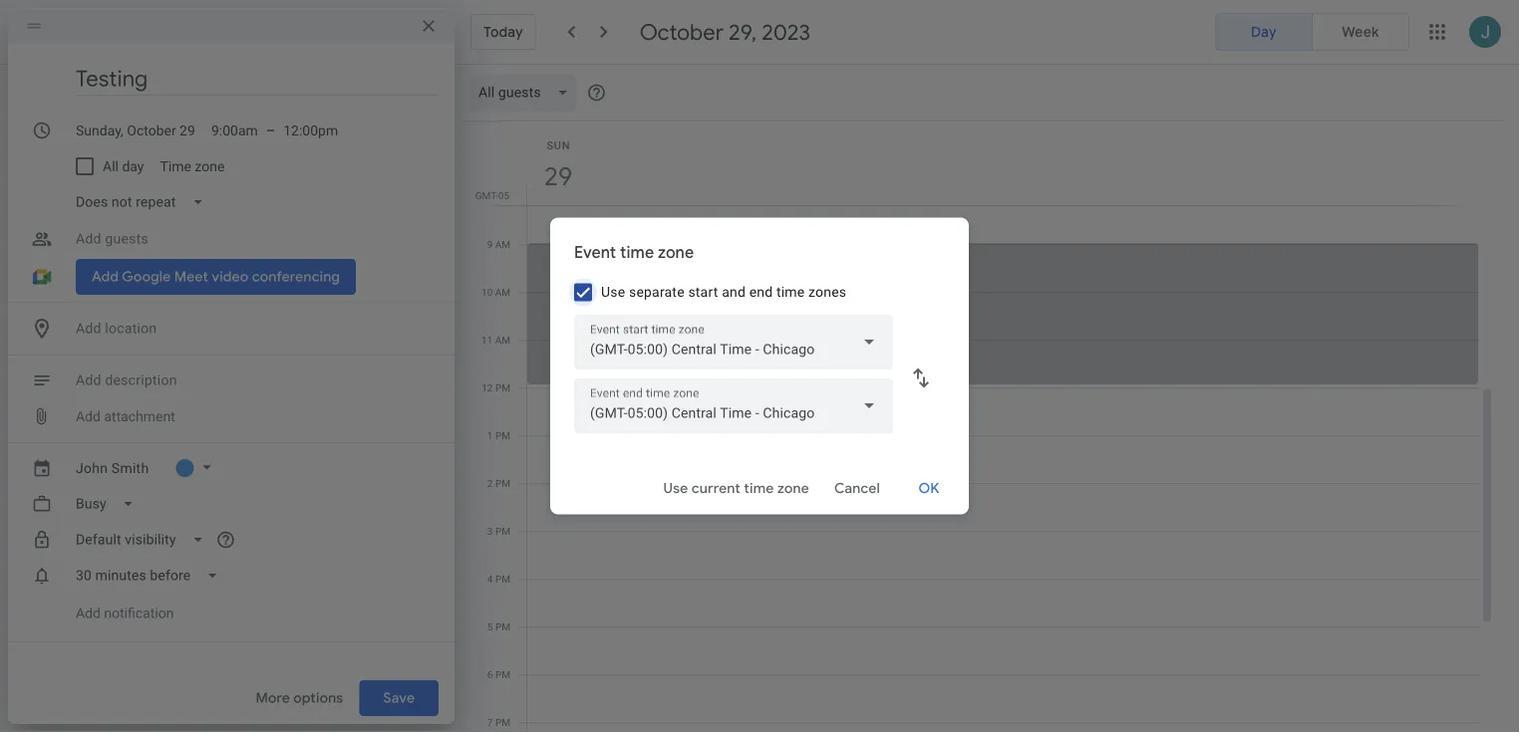 Task type: locate. For each thing, give the bounding box(es) containing it.
0 vertical spatial am
[[495, 238, 510, 250]]

–
[[266, 122, 275, 139]]

3 pm from the top
[[495, 477, 510, 489]]

11 am
[[482, 334, 510, 346]]

zone up separate
[[658, 242, 694, 263]]

am
[[495, 238, 510, 250], [495, 286, 510, 298], [495, 334, 510, 346]]

1 vertical spatial am
[[495, 286, 510, 298]]

None field
[[574, 315, 893, 370], [574, 378, 893, 434], [574, 315, 893, 370], [574, 378, 893, 434]]

option group
[[1215, 13, 1410, 51]]

use inside button
[[664, 480, 688, 498]]

0 horizontal spatial time
[[620, 242, 654, 263]]

use left separate
[[601, 284, 625, 301]]

2 horizontal spatial zone
[[778, 480, 809, 498]]

use separate start and end time zones
[[601, 284, 847, 301]]

am for 10 am
[[495, 286, 510, 298]]

pm right '7'
[[495, 717, 510, 729]]

zone left cancel
[[778, 480, 809, 498]]

2 vertical spatial time
[[744, 480, 774, 498]]

grid containing gmt-05
[[463, 122, 1495, 733]]

today
[[483, 23, 523, 41]]

attachment
[[104, 408, 175, 425]]

add
[[76, 408, 101, 425], [76, 606, 101, 622]]

1 add from the top
[[76, 408, 101, 425]]

add left notification
[[76, 606, 101, 622]]

3 am from the top
[[495, 334, 510, 346]]

0 horizontal spatial use
[[601, 284, 625, 301]]

time zone
[[160, 158, 225, 175]]

time zone button
[[152, 149, 233, 184]]

pm for 12 pm
[[495, 382, 510, 394]]

7 pm
[[487, 717, 510, 729]]

add notification button
[[68, 596, 182, 632]]

6
[[487, 669, 493, 681]]

am right 10
[[495, 286, 510, 298]]

time right current
[[744, 480, 774, 498]]

add notification
[[76, 606, 174, 622]]

1 vertical spatial use
[[664, 480, 688, 498]]

2 add from the top
[[76, 606, 101, 622]]

0 vertical spatial add
[[76, 408, 101, 425]]

pm for 6 pm
[[495, 669, 510, 681]]

05
[[498, 189, 509, 201]]

11
[[482, 334, 493, 346]]

4 pm from the top
[[495, 525, 510, 537]]

all
[[103, 158, 119, 175]]

zone right time
[[195, 158, 225, 175]]

add inside button
[[76, 408, 101, 425]]

time
[[620, 242, 654, 263], [777, 284, 805, 301], [744, 480, 774, 498]]

5 pm
[[487, 621, 510, 633]]

zone
[[195, 158, 225, 175], [658, 242, 694, 263], [778, 480, 809, 498]]

12
[[482, 382, 493, 394]]

pm for 3 pm
[[495, 525, 510, 537]]

1 horizontal spatial zone
[[658, 242, 694, 263]]

notification
[[104, 606, 174, 622]]

pm
[[495, 382, 510, 394], [495, 430, 510, 442], [495, 477, 510, 489], [495, 525, 510, 537], [495, 573, 510, 585], [495, 621, 510, 633], [495, 669, 510, 681], [495, 717, 510, 729]]

pm right 6
[[495, 669, 510, 681]]

pm right 1
[[495, 430, 510, 442]]

6 pm
[[487, 669, 510, 681]]

am for 11 am
[[495, 334, 510, 346]]

time inside button
[[744, 480, 774, 498]]

all day
[[103, 158, 144, 175]]

0 vertical spatial time
[[620, 242, 654, 263]]

1 vertical spatial time
[[777, 284, 805, 301]]

8 pm from the top
[[495, 717, 510, 729]]

1 horizontal spatial time
[[744, 480, 774, 498]]

use for use separate start and end time zones
[[601, 284, 625, 301]]

use left current
[[664, 480, 688, 498]]

october
[[640, 18, 724, 46]]

0 vertical spatial zone
[[195, 158, 225, 175]]

0 horizontal spatial zone
[[195, 158, 225, 175]]

john smith
[[76, 460, 149, 477]]

pm right the 4
[[495, 573, 510, 585]]

pm right 12 on the left of page
[[495, 382, 510, 394]]

2 pm from the top
[[495, 430, 510, 442]]

1 vertical spatial add
[[76, 606, 101, 622]]

zone inside button
[[778, 480, 809, 498]]

add left attachment
[[76, 408, 101, 425]]

grid
[[463, 122, 1495, 733]]

2 am from the top
[[495, 286, 510, 298]]

am right "9"
[[495, 238, 510, 250]]

event time zone
[[574, 242, 694, 263]]

2023
[[762, 18, 811, 46]]

pm right the 3
[[495, 525, 510, 537]]

1 am from the top
[[495, 238, 510, 250]]

time right end
[[777, 284, 805, 301]]

0 vertical spatial use
[[601, 284, 625, 301]]

pm right 5
[[495, 621, 510, 633]]

1 horizontal spatial use
[[664, 480, 688, 498]]

time
[[160, 158, 191, 175]]

column header
[[526, 122, 1479, 205]]

use
[[601, 284, 625, 301], [664, 480, 688, 498]]

2 vertical spatial am
[[495, 334, 510, 346]]

add attachment
[[76, 408, 175, 425]]

pm for 7 pm
[[495, 717, 510, 729]]

swap time zones image
[[909, 366, 933, 390]]

event
[[574, 242, 616, 263]]

10 am
[[482, 286, 510, 298]]

29,
[[729, 18, 757, 46]]

2 pm
[[487, 477, 510, 489]]

day
[[122, 158, 144, 175]]

2 vertical spatial zone
[[778, 480, 809, 498]]

1 pm from the top
[[495, 382, 510, 394]]

add inside button
[[76, 606, 101, 622]]

6 pm from the top
[[495, 621, 510, 633]]

time right event
[[620, 242, 654, 263]]

7 pm from the top
[[495, 669, 510, 681]]

Day radio
[[1215, 13, 1313, 51]]

pm right 2
[[495, 477, 510, 489]]

5 pm from the top
[[495, 573, 510, 585]]

am right 11
[[495, 334, 510, 346]]

day
[[1251, 23, 1277, 41]]



Task type: vqa. For each thing, say whether or not it's contained in the screenshot.
Use associated with Use current time zone
yes



Task type: describe. For each thing, give the bounding box(es) containing it.
2
[[487, 477, 493, 489]]

3 pm
[[487, 525, 510, 537]]

ok
[[919, 480, 940, 498]]

cancel button
[[825, 465, 889, 513]]

smith
[[112, 460, 149, 477]]

5
[[487, 621, 493, 633]]

add for add notification
[[76, 606, 101, 622]]

use current time zone
[[664, 480, 809, 498]]

9
[[487, 238, 493, 250]]

separate
[[629, 284, 685, 301]]

zones
[[809, 284, 847, 301]]

1 vertical spatial zone
[[658, 242, 694, 263]]

zone inside button
[[195, 158, 225, 175]]

october 29, 2023
[[640, 18, 811, 46]]

cancel
[[834, 480, 880, 498]]

2 horizontal spatial time
[[777, 284, 805, 301]]

am for 9 am
[[495, 238, 510, 250]]

pm for 4 pm
[[495, 573, 510, 585]]

add for add attachment
[[76, 408, 101, 425]]

3
[[487, 525, 493, 537]]

use for use current time zone
[[664, 480, 688, 498]]

and
[[722, 284, 746, 301]]

4 pm
[[487, 573, 510, 585]]

1 pm
[[487, 430, 510, 442]]

4
[[487, 573, 493, 585]]

current
[[692, 480, 741, 498]]

option group containing day
[[1215, 13, 1410, 51]]

week
[[1342, 23, 1379, 41]]

gmt-05
[[475, 189, 509, 201]]

use current time zone button
[[656, 465, 817, 513]]

Week radio
[[1312, 13, 1410, 51]]

1
[[487, 430, 493, 442]]

event time zone dialog
[[550, 218, 969, 515]]

pm for 1 pm
[[495, 430, 510, 442]]

12 pm
[[482, 382, 510, 394]]

end
[[749, 284, 773, 301]]

pm for 5 pm
[[495, 621, 510, 633]]

Add title text field
[[76, 64, 439, 94]]

gmt-
[[475, 189, 498, 201]]

9 am
[[487, 238, 510, 250]]

7
[[487, 717, 493, 729]]

today button
[[471, 14, 536, 50]]

add attachment button
[[68, 399, 183, 435]]

ok button
[[897, 465, 961, 513]]

10
[[482, 286, 493, 298]]

pm for 2 pm
[[495, 477, 510, 489]]

to element
[[266, 122, 275, 139]]

john
[[76, 460, 108, 477]]

start
[[688, 284, 718, 301]]



